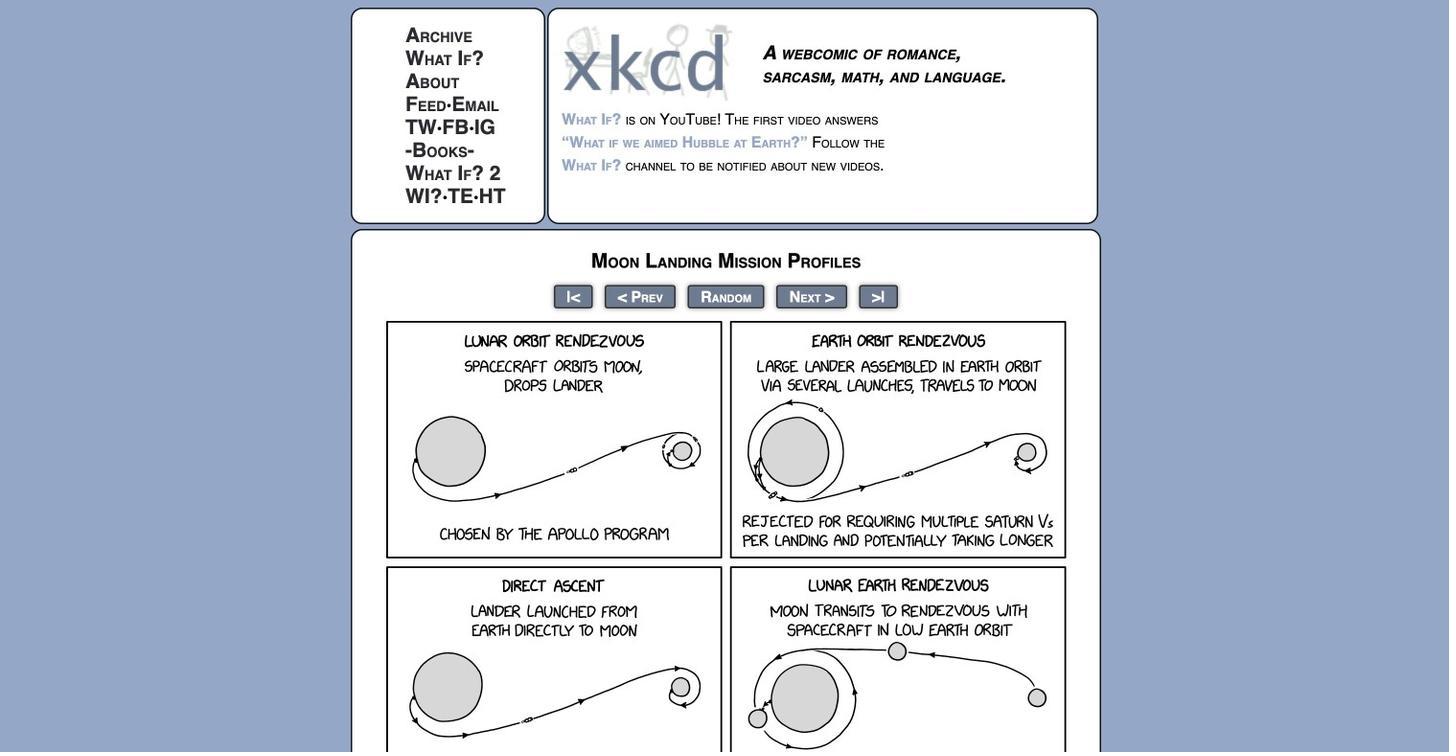 Task type: vqa. For each thing, say whether or not it's contained in the screenshot.
Selected Comics image
no



Task type: describe. For each thing, give the bounding box(es) containing it.
xkcd.com logo image
[[562, 22, 739, 102]]

moon landing mission profiles image
[[386, 321, 1066, 753]]



